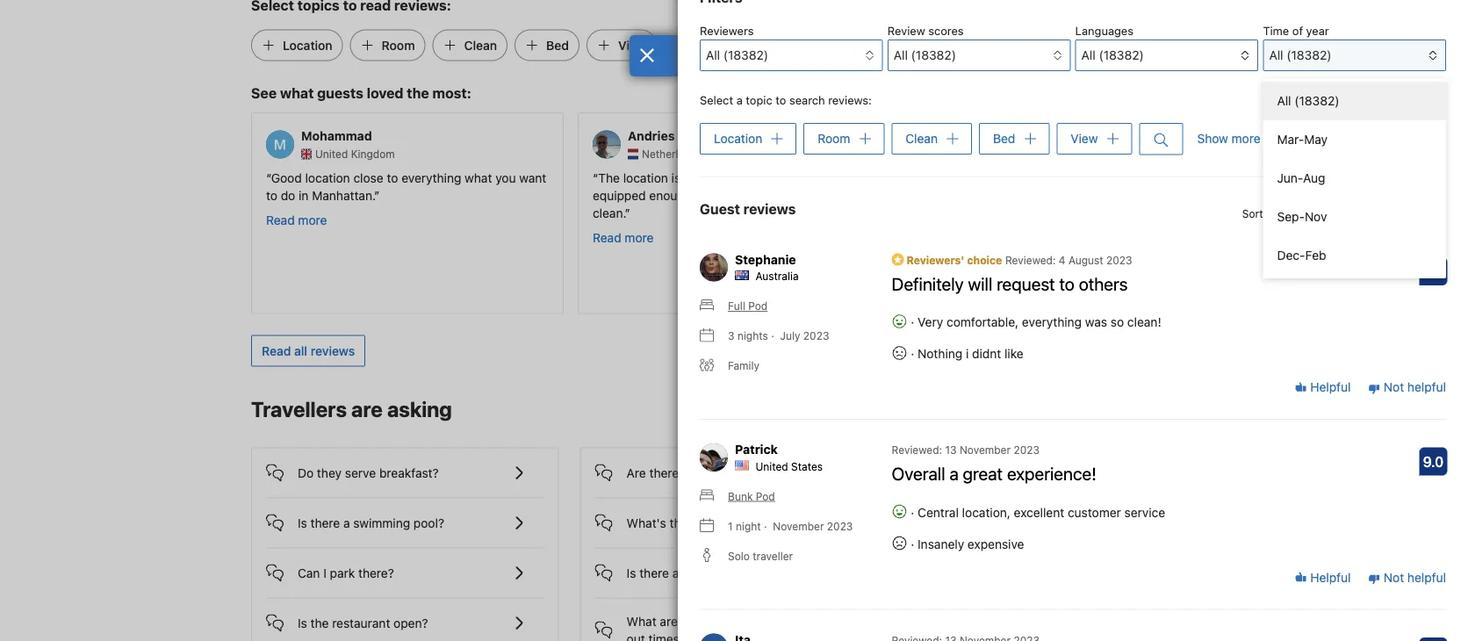 Task type: locate. For each thing, give the bounding box(es) containing it.
more for " good location close to everything what you want to do in manhattan.
[[298, 212, 327, 227]]

(18382) for review scores
[[912, 48, 957, 62]]

there up i
[[311, 515, 340, 530]]

0 horizontal spatial united kingdom
[[315, 148, 395, 160]]

of
[[1293, 24, 1304, 37]]

you left need.
[[1042, 188, 1063, 202]]

united down patrick
[[756, 460, 789, 472]]

rooms
[[683, 465, 718, 480]]

2 vertical spatial read
[[262, 343, 291, 358]]

· left central
[[911, 505, 915, 519]]

clean!
[[1128, 315, 1162, 329]]

2 united kingdom image from the left
[[955, 149, 965, 159]]

1 united kingdom image from the left
[[301, 149, 312, 159]]

in right do
[[299, 188, 309, 202]]

1 vertical spatial you
[[1042, 188, 1063, 202]]

overall a great experience!
[[892, 463, 1097, 484]]

very up room
[[925, 170, 951, 185]]

what inside " good location close to everything what you want to do in manhattan.
[[465, 170, 492, 185]]

(18382) down review scores on the top right of page
[[912, 48, 957, 62]]

an left airport
[[673, 566, 686, 580]]

read more down do
[[266, 212, 327, 227]]

1 vertical spatial location
[[714, 131, 763, 146]]

very for "
[[925, 170, 951, 185]]

· left nothing
[[911, 346, 915, 361]]

2 horizontal spatial reviews
[[1267, 208, 1304, 220]]

family
[[728, 360, 760, 372]]

choice
[[968, 254, 1003, 266]]

location.
[[1096, 170, 1144, 185]]

0 horizontal spatial an
[[673, 566, 686, 580]]

read down clean.
[[593, 230, 622, 245]]

3 all (18382) button from the left
[[1076, 40, 1259, 71]]

hot
[[758, 465, 777, 480]]

0 vertical spatial "
[[374, 188, 380, 202]]

but
[[817, 170, 836, 185]]

great down "reviewed: 13 november 2023"
[[963, 463, 1003, 484]]

0 vertical spatial everything
[[402, 170, 461, 185]]

all (18382) inside "link"
[[1278, 94, 1340, 108]]

solo
[[728, 550, 750, 562]]

1 vertical spatial and
[[755, 614, 777, 628]]

1 vertical spatial is
[[627, 566, 636, 580]]

the up times?
[[681, 614, 700, 628]]

a down '13'
[[950, 463, 959, 484]]

asking
[[387, 396, 452, 421]]

read all reviews
[[262, 343, 355, 358]]

room
[[920, 188, 949, 202]]

(18382) down reviewers
[[724, 48, 769, 62]]

" the location is great! rooms are small but equipped enough as it is for sleeping only. also clean.
[[593, 170, 859, 220]]

park
[[330, 566, 355, 580]]

0 vertical spatial there
[[650, 465, 679, 480]]

read for " the location is great! rooms are small but equipped enough as it is for sleeping only. also clean.
[[593, 230, 622, 245]]

read down do
[[266, 212, 295, 227]]

· left insanely
[[911, 537, 915, 551]]

all (18382) button down scores
[[888, 40, 1071, 71]]

it
[[712, 188, 719, 202]]

2 not helpful from the top
[[1381, 570, 1447, 585]]

2 horizontal spatial "
[[920, 170, 925, 185]]

are there rooms with a hot tub?
[[627, 465, 805, 480]]

1 vertical spatial view
[[1071, 131, 1098, 146]]

2 helpful button from the top
[[1295, 569, 1351, 587]]

kingdom up safe at the right of the page
[[1005, 148, 1049, 160]]

2 horizontal spatial more
[[1232, 131, 1261, 146]]

1 vertical spatial great
[[963, 463, 1003, 484]]

2 check- from the left
[[780, 614, 819, 628]]

(18382) up the may
[[1295, 94, 1340, 108]]

united inside list of reviews region
[[756, 460, 789, 472]]

1 horizontal spatial united kingdom image
[[955, 149, 965, 159]]

i
[[323, 566, 327, 580]]

what left "want"
[[465, 170, 492, 185]]

clean left jayne on the right top of page
[[906, 131, 938, 146]]

1 vertical spatial are
[[351, 396, 383, 421]]

very up nothing
[[918, 315, 944, 329]]

2 " from the left
[[593, 170, 598, 185]]

all (18382) down "of"
[[1270, 48, 1332, 62]]

1 united kingdom from the left
[[315, 148, 395, 160]]

read more button down do
[[266, 211, 327, 229]]

questions
[[1136, 622, 1191, 636]]

1 kingdom from the left
[[351, 148, 395, 160]]

room up but
[[818, 131, 851, 146]]

10
[[1426, 263, 1442, 280]]

nov
[[1305, 210, 1328, 224]]

0 horizontal spatial reviewed:
[[892, 444, 943, 456]]

a
[[737, 94, 743, 107], [1053, 170, 1059, 185], [950, 463, 959, 484], [748, 465, 755, 480], [343, 515, 350, 530]]

2 vertical spatial more
[[625, 230, 654, 245]]

0 vertical spatial not helpful button
[[1369, 379, 1447, 396]]

2 location from the left
[[623, 170, 668, 185]]

and down 'shuttle'
[[755, 614, 777, 628]]

" for close
[[374, 188, 380, 202]]

0 horizontal spatial clean
[[464, 38, 497, 52]]

location up rooms
[[714, 131, 763, 146]]

are up times?
[[660, 614, 678, 628]]

united kingdom
[[315, 148, 395, 160], [969, 148, 1049, 160]]

bunk pod
[[728, 490, 775, 502]]

others
[[1079, 273, 1128, 294]]

a left topic
[[737, 94, 743, 107]]

are inside what are the check-in and check- out times?
[[660, 614, 678, 628]]

scores
[[929, 24, 964, 37]]

(18382) down year
[[1287, 48, 1332, 62]]

not helpful button
[[1369, 379, 1447, 396], [1369, 569, 1447, 587]]

all (18382) down review scores on the top right of page
[[894, 48, 957, 62]]

1 vertical spatial with
[[721, 465, 745, 480]]

" down close
[[374, 188, 380, 202]]

kingdom up close
[[351, 148, 395, 160]]

bunk
[[728, 490, 753, 502]]

united kingdom image
[[301, 149, 312, 159], [955, 149, 965, 159]]

" up room
[[920, 170, 925, 185]]

not helpful for · very comfortable, everything was so clean!
[[1381, 380, 1447, 395]]

0 horizontal spatial kingdom
[[351, 148, 395, 160]]

everything left the was
[[1022, 315, 1082, 329]]

nothing
[[918, 346, 963, 361]]

0 vertical spatial read more
[[266, 212, 327, 227]]

1 helpful from the top
[[1308, 380, 1351, 395]]

is up what in the left of the page
[[627, 566, 636, 580]]

" for the location is great! rooms are small but equipped enough as it is for sleeping only. also clean.
[[593, 170, 598, 185]]

2 not helpful button from the top
[[1369, 569, 1447, 587]]

2 helpful from the top
[[1408, 570, 1447, 585]]

all (18382) button for time of year
[[1264, 40, 1447, 71]]

was
[[1086, 315, 1108, 329]]

1 horizontal spatial check-
[[780, 614, 819, 628]]

is for is the restaurant open?
[[298, 616, 307, 630]]

pet
[[692, 515, 710, 530]]

1 vertical spatial in
[[299, 188, 309, 202]]

1 vertical spatial helpful button
[[1295, 569, 1351, 587]]

· down definitely
[[911, 315, 915, 329]]

all (18382) button for languages
[[1076, 40, 1259, 71]]

1 all (18382) button from the left
[[700, 40, 883, 71]]

1 vertical spatial reviewed:
[[892, 444, 943, 456]]

all (18382) for languages
[[1082, 48, 1144, 62]]

what right see
[[280, 84, 314, 101]]

0 horizontal spatial view
[[618, 38, 647, 52]]

2 vertical spatial there
[[640, 566, 669, 580]]

everything
[[402, 170, 461, 185], [979, 188, 1039, 202], [1022, 315, 1082, 329]]

the
[[598, 170, 620, 185]]

are for travellers are asking
[[351, 396, 383, 421]]

2 vertical spatial in
[[742, 614, 752, 628]]

great inside " very clean and safe in a great location. small room with everything you need.
[[1063, 170, 1092, 185]]

instant
[[1004, 622, 1043, 636]]

kingdom
[[351, 148, 395, 160], [1005, 148, 1049, 160]]

not helpful
[[1381, 380, 1447, 395], [1381, 570, 1447, 585]]

all down review
[[894, 48, 908, 62]]

1 vertical spatial not
[[1384, 570, 1405, 585]]

an for instant
[[987, 622, 1001, 636]]

location up guests
[[283, 38, 333, 52]]

4 all (18382) button from the left
[[1264, 40, 1447, 71]]

1 vertical spatial more
[[298, 212, 327, 227]]

1 horizontal spatial with
[[952, 188, 976, 202]]

1 horizontal spatial reviews
[[744, 200, 796, 217]]

(18382) down the languages
[[1099, 48, 1144, 62]]

very inside " very clean and safe in a great location. small room with everything you need.
[[925, 170, 951, 185]]

1 vertical spatial read more
[[593, 230, 654, 245]]

0 vertical spatial reviewed:
[[1006, 254, 1056, 266]]

0 horizontal spatial united kingdom image
[[301, 149, 312, 159]]

not helpful button for central location, excellent customer service
[[1369, 569, 1447, 587]]

1 horizontal spatial kingdom
[[1005, 148, 1049, 160]]

3
[[728, 330, 735, 342]]

0 vertical spatial great
[[1063, 170, 1092, 185]]

and inside what are the check-in and check- out times?
[[755, 614, 777, 628]]

all down time
[[1270, 48, 1284, 62]]

there inside button
[[311, 515, 340, 530]]

they
[[317, 465, 342, 480]]

united down jayne on the right top of page
[[969, 148, 1002, 160]]

are there rooms with a hot tub? button
[[595, 448, 873, 483]]

0 horizontal spatial more
[[298, 212, 327, 227]]

1 helpful button from the top
[[1295, 379, 1351, 396]]

to left most on the right
[[1090, 622, 1101, 636]]

united
[[315, 148, 348, 160], [969, 148, 1002, 160], [756, 460, 789, 472]]

0 horizontal spatial read more button
[[266, 211, 327, 229]]

0 horizontal spatial and
[[755, 614, 777, 628]]

clean up the most:
[[464, 38, 497, 52]]

more down manhattan.
[[298, 212, 327, 227]]

can i park there? button
[[266, 548, 544, 584]]

is right it
[[722, 188, 731, 202]]

2 not from the top
[[1384, 570, 1405, 585]]

with inside " very clean and safe in a great location. small room with everything you need.
[[952, 188, 976, 202]]

9.0
[[1424, 453, 1444, 470]]

sort
[[1243, 208, 1264, 220]]

a right safe at the right of the page
[[1053, 170, 1059, 185]]

in inside " good location close to everything what you want to do in manhattan.
[[299, 188, 309, 202]]

" inside the " the location is great! rooms are small but equipped enough as it is for sleeping only. also clean.
[[593, 170, 598, 185]]

bunk pod link
[[700, 488, 775, 504]]

" up equipped
[[593, 170, 598, 185]]

select
[[700, 94, 734, 107]]

all (18382) button for reviewers
[[700, 40, 883, 71]]

read more button down clean.
[[593, 229, 654, 246]]

dec-
[[1278, 248, 1306, 263]]

helpful for central location, excellent customer service
[[1308, 570, 1351, 585]]

in inside " very clean and safe in a great location. small room with everything you need.
[[1039, 170, 1049, 185]]

0 vertical spatial very
[[925, 170, 951, 185]]

all (18382) button down year
[[1264, 40, 1447, 71]]

1 vertical spatial room
[[818, 131, 851, 146]]

read more button for do
[[266, 211, 327, 229]]

there?
[[358, 566, 394, 580]]

close image
[[639, 48, 655, 62]]

serve
[[345, 465, 376, 480]]

to left do
[[266, 188, 278, 202]]

stephanie
[[735, 252, 796, 266]]

jun-
[[1278, 171, 1304, 185]]

solo traveller
[[728, 550, 793, 562]]

0 horizontal spatial check-
[[703, 614, 742, 628]]

" inside " good location close to everything what you want to do in manhattan.
[[266, 170, 271, 185]]

november up traveller
[[773, 520, 824, 532]]

0 horizontal spatial what
[[280, 84, 314, 101]]

" down equipped
[[625, 205, 631, 220]]

all for reviewers
[[706, 48, 720, 62]]

3 " from the left
[[920, 170, 925, 185]]

1 vertical spatial not helpful
[[1381, 570, 1447, 585]]

are for what are the check-in and check- out times?
[[660, 614, 678, 628]]

2 all (18382) button from the left
[[888, 40, 1071, 71]]

1 vertical spatial very
[[918, 315, 944, 329]]

1 vertical spatial read
[[593, 230, 622, 245]]

november up overall a great experience! at the bottom right
[[960, 444, 1011, 456]]

read more for enough
[[593, 230, 654, 245]]

1 " from the left
[[266, 170, 271, 185]]

1 vertical spatial pod
[[756, 490, 775, 502]]

reviewed: up the overall
[[892, 444, 943, 456]]

in right safe at the right of the page
[[1039, 170, 1049, 185]]

0 horizontal spatial "
[[266, 170, 271, 185]]

read more button for enough
[[593, 229, 654, 246]]

0 vertical spatial read
[[266, 212, 295, 227]]

very for ·
[[918, 315, 944, 329]]

small
[[1147, 170, 1178, 185]]

jun-aug link
[[1264, 159, 1447, 198]]

united for mohammad
[[315, 148, 348, 160]]

travellers
[[251, 396, 347, 421]]

all down the languages
[[1082, 48, 1096, 62]]

all down reviewers
[[706, 48, 720, 62]]

more inside show more button
[[1232, 131, 1261, 146]]

very inside list of reviews region
[[918, 315, 944, 329]]

as
[[695, 188, 708, 202]]

have
[[957, 622, 984, 636]]

1 vertical spatial what
[[465, 170, 492, 185]]

united kingdom image for jayne
[[955, 149, 965, 159]]

australia
[[756, 270, 799, 282]]

all (18382) down the languages
[[1082, 48, 1144, 62]]

2 helpful from the top
[[1308, 570, 1351, 585]]

· for · very comfortable, everything was so clean!
[[911, 315, 915, 329]]

everything right close
[[402, 170, 461, 185]]

reviews
[[744, 200, 796, 217], [1267, 208, 1304, 220], [311, 343, 355, 358]]

shuttle
[[731, 566, 770, 580]]

0 horizontal spatial is
[[672, 170, 681, 185]]

read more
[[266, 212, 327, 227], [593, 230, 654, 245]]

2 united kingdom from the left
[[969, 148, 1049, 160]]

check- down service?
[[780, 614, 819, 628]]

and left safe at the right of the page
[[988, 170, 1009, 185]]

room up loved
[[382, 38, 415, 52]]

1 location from the left
[[305, 170, 350, 185]]

reviews down small
[[744, 200, 796, 217]]

0 horizontal spatial reviews
[[311, 343, 355, 358]]

do they serve breakfast?
[[298, 465, 439, 480]]

you left "want"
[[496, 170, 516, 185]]

location inside " good location close to everything what you want to do in manhattan.
[[305, 170, 350, 185]]

(18382) for languages
[[1099, 48, 1144, 62]]

1 vertical spatial "
[[625, 205, 631, 220]]

2 vertical spatial is
[[298, 616, 307, 630]]

not for very comfortable, everything was so clean!
[[1384, 380, 1405, 395]]

1 horizontal spatial view
[[1071, 131, 1098, 146]]

united kingdom for jayne
[[969, 148, 1049, 160]]

the left pet
[[670, 515, 688, 530]]

(18382) inside "link"
[[1295, 94, 1340, 108]]

a left 'hot'
[[748, 465, 755, 480]]

with down clean
[[952, 188, 976, 202]]

1 horizontal spatial read more button
[[593, 229, 654, 246]]

all
[[706, 48, 720, 62], [894, 48, 908, 62], [1082, 48, 1096, 62], [1270, 48, 1284, 62], [1278, 94, 1292, 108]]

0 vertical spatial helpful
[[1308, 380, 1351, 395]]

definitely will request to others
[[892, 273, 1128, 294]]

also
[[835, 188, 859, 202]]

everything inside " good location close to everything what you want to do in manhattan.
[[402, 170, 461, 185]]

0 vertical spatial is
[[298, 515, 307, 530]]

united down the mohammad
[[315, 148, 348, 160]]

2 horizontal spatial united
[[969, 148, 1002, 160]]

0 vertical spatial helpful
[[1408, 380, 1447, 395]]

united for jayne
[[969, 148, 1002, 160]]

is up enough
[[672, 170, 681, 185]]

read for " good location close to everything what you want to do in manhattan.
[[266, 212, 295, 227]]

in down 'shuttle'
[[742, 614, 752, 628]]

0 vertical spatial more
[[1232, 131, 1261, 146]]

a inside " very clean and safe in a great location. small room with everything you need.
[[1053, 170, 1059, 185]]

(18382) for reviewers
[[724, 48, 769, 62]]

1 horizontal spatial reviewed:
[[1006, 254, 1056, 266]]

an inside button
[[673, 566, 686, 580]]

"
[[266, 170, 271, 185], [593, 170, 598, 185], [920, 170, 925, 185]]

is down "can"
[[298, 616, 307, 630]]

" inside " very clean and safe in a great location. small room with everything you need.
[[920, 170, 925, 185]]

0 horizontal spatial with
[[721, 465, 745, 480]]

0 vertical spatial is
[[672, 170, 681, 185]]

0 vertical spatial bed
[[547, 38, 569, 52]]

to right close
[[387, 170, 398, 185]]

0 vertical spatial not
[[1384, 380, 1405, 395]]

reviews inside button
[[311, 343, 355, 358]]

0 vertical spatial pod
[[749, 300, 768, 312]]

1 vertical spatial helpful
[[1408, 570, 1447, 585]]

is down "do"
[[298, 515, 307, 530]]

great
[[1063, 170, 1092, 185], [963, 463, 1003, 484]]

what
[[280, 84, 314, 101], [465, 170, 492, 185]]

is there a swimming pool? button
[[266, 498, 544, 534]]

the inside what are the check-in and check- out times?
[[681, 614, 700, 628]]

13
[[946, 444, 957, 456]]

1 horizontal spatial location
[[714, 131, 763, 146]]

all (18382) up mar-may
[[1278, 94, 1340, 108]]

reviews left by:
[[1267, 208, 1304, 220]]

1 vertical spatial november
[[773, 520, 824, 532]]

1 horizontal spatial more
[[625, 230, 654, 245]]

" very clean and safe in a great location. small room with everything you need.
[[920, 170, 1178, 202]]

all for time of year
[[1270, 48, 1284, 62]]

reviewed: up request
[[1006, 254, 1056, 266]]

more right the 'show'
[[1232, 131, 1261, 146]]

2 horizontal spatial in
[[1039, 170, 1049, 185]]

search
[[790, 94, 825, 107]]

is inside button
[[298, 515, 307, 530]]

read
[[266, 212, 295, 227], [593, 230, 622, 245], [262, 343, 291, 358]]

1 horizontal spatial location
[[623, 170, 668, 185]]

location down netherlands image
[[623, 170, 668, 185]]

1 horizontal spatial room
[[818, 131, 851, 146]]

great!
[[684, 170, 718, 185]]

1 vertical spatial not helpful button
[[1369, 569, 1447, 587]]

2 kingdom from the left
[[1005, 148, 1049, 160]]

1 horizontal spatial are
[[660, 614, 678, 628]]

there right are
[[650, 465, 679, 480]]

" for is
[[625, 205, 631, 220]]

all (18382) button up select a topic to search reviews:
[[700, 40, 883, 71]]

0 vertical spatial with
[[952, 188, 976, 202]]

everything inside " very clean and safe in a great location. small room with everything you need.
[[979, 188, 1039, 202]]

reviewed: 13 november 2023
[[892, 444, 1040, 456]]

0 horizontal spatial you
[[496, 170, 516, 185]]

all (18382) down reviewers
[[706, 48, 769, 62]]

1 vertical spatial there
[[311, 515, 340, 530]]

location inside the " the location is great! rooms are small but equipped enough as it is for sleeping only. also clean.
[[623, 170, 668, 185]]

0 vertical spatial november
[[960, 444, 1011, 456]]

all (18382)
[[706, 48, 769, 62], [894, 48, 957, 62], [1082, 48, 1144, 62], [1270, 48, 1332, 62], [1278, 94, 1340, 108]]

pod right full
[[749, 300, 768, 312]]

0 horizontal spatial location
[[305, 170, 350, 185]]

1 horizontal spatial "
[[593, 170, 598, 185]]

1 vertical spatial helpful
[[1308, 570, 1351, 585]]

1 not from the top
[[1384, 380, 1405, 395]]

check- down is there an airport shuttle service? on the bottom
[[703, 614, 742, 628]]

· for · central location, excellent customer service
[[911, 505, 915, 519]]

is
[[298, 515, 307, 530], [627, 566, 636, 580], [298, 616, 307, 630]]

are left the asking
[[351, 396, 383, 421]]

1 horizontal spatial you
[[1042, 188, 1063, 202]]

read more down clean.
[[593, 230, 654, 245]]

united kingdom for mohammad
[[315, 148, 395, 160]]

and inside " very clean and safe in a great location. small room with everything you need.
[[988, 170, 1009, 185]]

1 horizontal spatial united
[[756, 460, 789, 472]]

united kingdom up safe at the right of the page
[[969, 148, 1049, 160]]

1 not helpful button from the top
[[1369, 379, 1447, 396]]

a left "swimming"
[[343, 515, 350, 530]]

clean
[[464, 38, 497, 52], [906, 131, 938, 146]]

1 not helpful from the top
[[1381, 380, 1447, 395]]

to down reviewed: 4 august 2023
[[1060, 273, 1075, 294]]

more down clean.
[[625, 230, 654, 245]]

1 helpful from the top
[[1408, 380, 1447, 395]]

read more for do
[[266, 212, 327, 227]]

in
[[1039, 170, 1049, 185], [299, 188, 309, 202], [742, 614, 752, 628]]

0 vertical spatial not helpful
[[1381, 380, 1447, 395]]

0 vertical spatial you
[[496, 170, 516, 185]]

1 horizontal spatial is
[[722, 188, 731, 202]]

reviews right all on the left of the page
[[311, 343, 355, 358]]

with up bunk pod link
[[721, 465, 745, 480]]

are up sleeping
[[763, 170, 781, 185]]

2023
[[1107, 254, 1133, 266], [804, 330, 830, 342], [1014, 444, 1040, 456], [827, 520, 853, 532]]

not for central location, excellent customer service
[[1384, 570, 1405, 585]]



Task type: vqa. For each thing, say whether or not it's contained in the screenshot.
Very in " Very clean and safe in a great location. Small room with everything you need.
yes



Task type: describe. For each thing, give the bounding box(es) containing it.
swimming
[[353, 515, 410, 530]]

to inside list of reviews region
[[1060, 273, 1075, 294]]

full
[[728, 300, 746, 312]]

· left "july"
[[771, 330, 775, 342]]

helpful button for · central location, excellent customer service
[[1295, 569, 1351, 587]]

scored 9.0 element
[[1420, 447, 1448, 475]]

all (18382) for review scores
[[894, 48, 957, 62]]

night
[[736, 520, 761, 532]]

all for languages
[[1082, 48, 1096, 62]]

1 check- from the left
[[703, 614, 742, 628]]

didnt
[[972, 346, 1002, 361]]

sep-nov link
[[1264, 198, 1447, 236]]

what are the check-in and check- out times? button
[[595, 599, 873, 641]]

expensive
[[968, 537, 1025, 551]]

this is a carousel with rotating slides. it displays featured reviews of the property. use next and previous buttons to navigate. region
[[237, 105, 1232, 321]]

may
[[1305, 132, 1328, 147]]

a inside button
[[343, 515, 350, 530]]

customer
[[1068, 505, 1122, 519]]

all inside all (18382) "link"
[[1278, 94, 1292, 108]]

united states
[[756, 460, 823, 472]]

0 vertical spatial clean
[[464, 38, 497, 52]]

not helpful button for very comfortable, everything was so clean!
[[1369, 379, 1447, 396]]

we have an instant answer to most questions
[[936, 622, 1191, 636]]

still
[[1011, 524, 1042, 544]]

manhattan.
[[312, 188, 374, 202]]

open?
[[394, 616, 428, 630]]

see what guests loved the most:
[[251, 84, 472, 101]]

reviewers' choice
[[904, 254, 1003, 266]]

helpful for very comfortable, everything was so clean!
[[1408, 380, 1447, 395]]

time of year
[[1264, 24, 1330, 37]]

enough
[[650, 188, 692, 202]]

united kingdom image for mohammad
[[301, 149, 312, 159]]

to right topic
[[776, 94, 787, 107]]

kingdom for jayne
[[1005, 148, 1049, 160]]

safe
[[1012, 170, 1036, 185]]

feb
[[1306, 248, 1327, 263]]

traveller
[[753, 550, 793, 562]]

reviews for sort
[[1267, 208, 1304, 220]]

all (18382) for time of year
[[1270, 48, 1332, 62]]

full pod link
[[700, 298, 768, 314]]

so
[[1111, 315, 1125, 329]]

helpful for very comfortable, everything was so clean!
[[1308, 380, 1351, 395]]

reviews for guest
[[744, 200, 796, 217]]

a inside list of reviews region
[[950, 463, 959, 484]]

0 horizontal spatial november
[[773, 520, 824, 532]]

is there an airport shuttle service?
[[627, 566, 820, 580]]

service?
[[773, 566, 820, 580]]

pod for patrick
[[756, 490, 775, 502]]

0 horizontal spatial location
[[283, 38, 333, 52]]

comfortable,
[[947, 315, 1019, 329]]

is for is there an airport shuttle service?
[[627, 566, 636, 580]]

answer
[[1046, 622, 1086, 636]]

0 vertical spatial room
[[382, 38, 415, 52]]

location for enough
[[623, 170, 668, 185]]

an for airport
[[673, 566, 686, 580]]

do
[[298, 465, 314, 480]]

are
[[627, 465, 646, 480]]

mohammad
[[301, 129, 372, 143]]

most:
[[433, 84, 472, 101]]

nights
[[738, 330, 768, 342]]

good
[[271, 170, 302, 185]]

review scores
[[888, 24, 964, 37]]

need.
[[1066, 188, 1096, 202]]

· nothing i didnt like
[[908, 346, 1024, 361]]

want
[[519, 170, 547, 185]]

aug
[[1304, 171, 1326, 185]]

there for a
[[311, 515, 340, 530]]

clean
[[954, 170, 984, 185]]

central
[[918, 505, 959, 519]]

netherlands image
[[628, 149, 639, 159]]

· right night
[[764, 520, 767, 532]]

0 vertical spatial view
[[618, 38, 647, 52]]

i
[[966, 346, 969, 361]]

kingdom for mohammad
[[351, 148, 395, 160]]

read inside button
[[262, 343, 291, 358]]

all (18382) button for review scores
[[888, 40, 1071, 71]]

with inside button
[[721, 465, 745, 480]]

the left the restaurant
[[311, 616, 329, 630]]

a inside button
[[748, 465, 755, 480]]

show more
[[1198, 131, 1261, 146]]

out
[[627, 631, 645, 641]]

experience!
[[1007, 463, 1097, 484]]

reviewed: for reviewed: 13 november 2023
[[892, 444, 943, 456]]

helpful for central location, excellent customer service
[[1408, 570, 1447, 585]]

is for is there a swimming pool?
[[298, 515, 307, 530]]

travellers are asking
[[251, 396, 452, 421]]

helpful button for · very comfortable, everything was so clean!
[[1295, 379, 1351, 396]]

show more button
[[1198, 123, 1261, 155]]

the right loved
[[407, 84, 429, 101]]

year
[[1307, 24, 1330, 37]]

sleeping
[[754, 188, 802, 202]]

select a topic to search reviews:
[[700, 94, 872, 107]]

location for do
[[305, 170, 350, 185]]

· for · insanely expensive
[[911, 537, 915, 551]]

by:
[[1307, 208, 1322, 220]]

is there a swimming pool?
[[298, 515, 444, 530]]

you inside " good location close to everything what you want to do in manhattan.
[[496, 170, 516, 185]]

you inside " very clean and safe in a great location. small room with everything you need.
[[1042, 188, 1063, 202]]

reviewed: for reviewed: 4 august 2023
[[1006, 254, 1056, 266]]

states
[[792, 460, 823, 472]]

more for " the location is great! rooms are small but equipped enough as it is for sleeping only. also clean.
[[625, 230, 654, 245]]

do they serve breakfast? button
[[266, 448, 544, 483]]

what's the pet policy?
[[627, 515, 753, 530]]

for
[[735, 188, 751, 202]]

can i park there?
[[298, 566, 394, 580]]

1 vertical spatial bed
[[993, 131, 1016, 146]]

what
[[627, 614, 657, 628]]

what's
[[627, 515, 667, 530]]

july
[[780, 330, 801, 342]]

" for good location close to everything what you want to do in manhattan.
[[266, 170, 271, 185]]

patrick
[[735, 442, 778, 457]]

mar-may link
[[1264, 120, 1447, 159]]

we
[[936, 622, 954, 636]]

there for rooms
[[650, 465, 679, 480]]

small
[[784, 170, 814, 185]]

equipped
[[593, 188, 646, 202]]

all (18382) for reviewers
[[706, 48, 769, 62]]

4
[[1059, 254, 1066, 266]]

scored 10 element
[[1420, 257, 1448, 285]]

filter reviews region
[[700, 0, 1447, 278]]

0 vertical spatial what
[[280, 84, 314, 101]]

is there an airport shuttle service? button
[[595, 548, 873, 584]]

great inside list of reviews region
[[963, 463, 1003, 484]]

everything inside list of reviews region
[[1022, 315, 1082, 329]]

are inside the " the location is great! rooms are small but equipped enough as it is for sleeping only. also clean.
[[763, 170, 781, 185]]

is the restaurant open?
[[298, 616, 428, 630]]

in inside what are the check-in and check- out times?
[[742, 614, 752, 628]]

1 vertical spatial is
[[722, 188, 731, 202]]

location,
[[962, 505, 1011, 519]]

(18382) for time of year
[[1287, 48, 1332, 62]]

· for · nothing i didnt like
[[911, 346, 915, 361]]

all
[[294, 343, 307, 358]]

august
[[1069, 254, 1104, 266]]

there for an
[[640, 566, 669, 580]]

pod for stephanie
[[749, 300, 768, 312]]

is the restaurant open? button
[[266, 599, 544, 634]]

read all reviews button
[[251, 335, 366, 367]]

breakfast?
[[379, 465, 439, 480]]

not helpful for · central location, excellent customer service
[[1381, 570, 1447, 585]]

all for review scores
[[894, 48, 908, 62]]

netherlands
[[642, 148, 703, 160]]

show
[[1198, 131, 1229, 146]]

· central location, excellent customer service
[[908, 505, 1166, 519]]

all (18382) link
[[1264, 82, 1447, 120]]

list of reviews region
[[690, 230, 1457, 641]]

guest reviews
[[700, 200, 796, 217]]

1
[[728, 520, 733, 532]]

1 night · november 2023
[[728, 520, 853, 532]]

0 horizontal spatial bed
[[547, 38, 569, 52]]

1 vertical spatial clean
[[906, 131, 938, 146]]

airport
[[690, 566, 727, 580]]

see
[[251, 84, 277, 101]]

most
[[1104, 622, 1133, 636]]



